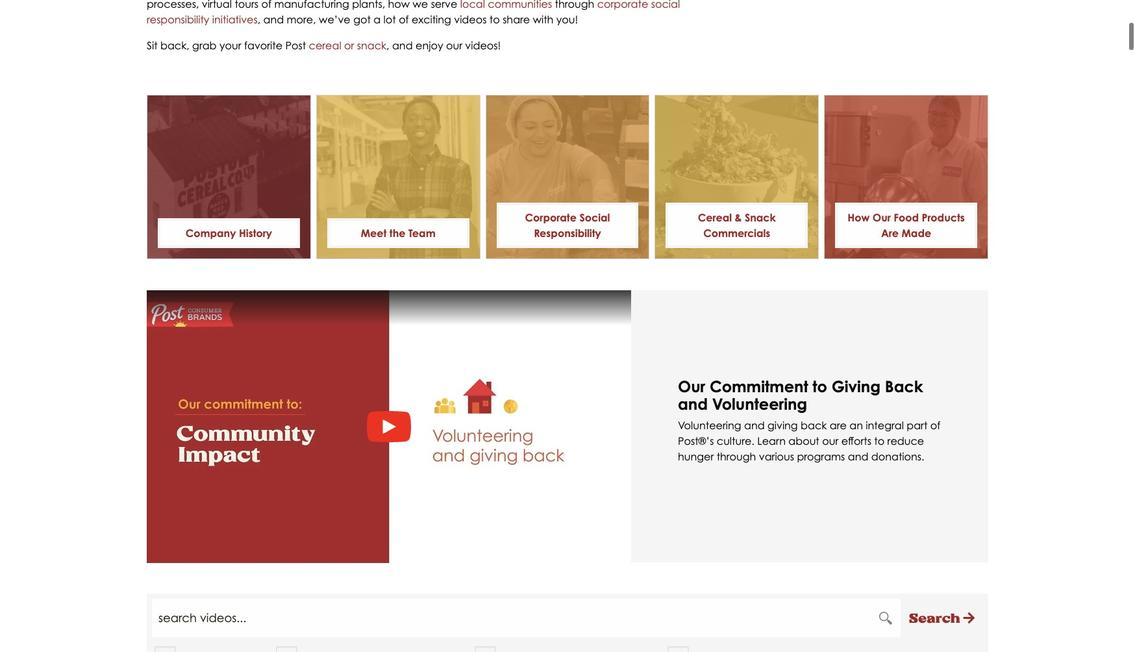 Task type: describe. For each thing, give the bounding box(es) containing it.
post
[[286, 39, 306, 52]]

through
[[717, 450, 756, 463]]

sit
[[147, 39, 158, 52]]

commitment
[[710, 377, 809, 396]]

how
[[848, 211, 870, 224]]

of inside our commitment to giving back and volunteering volunteering and giving back are an integral part of post®'s culture. learn about our efforts to reduce hunger through various programs and donations.
[[931, 419, 941, 432]]

1 horizontal spatial to
[[813, 377, 828, 396]]

lot
[[384, 13, 396, 26]]

favorite
[[244, 39, 283, 52]]

enjoy
[[416, 39, 443, 52]]

company history
[[186, 227, 272, 240]]

0 vertical spatial of
[[399, 13, 409, 26]]

and up post®'s
[[678, 394, 708, 414]]

social
[[651, 0, 680, 10]]

products
[[922, 211, 965, 224]]

how our food products are made
[[848, 211, 965, 240]]

arrow right image
[[964, 613, 975, 626]]

0 vertical spatial ,
[[258, 13, 261, 26]]

efforts
[[842, 435, 872, 448]]

our inside how our food products are made
[[873, 211, 891, 224]]

2 horizontal spatial to
[[875, 435, 885, 448]]

grab
[[192, 39, 217, 52]]

various
[[759, 450, 795, 463]]

videos!
[[465, 39, 501, 52]]

part
[[907, 419, 928, 432]]

giving
[[832, 377, 881, 396]]

culture.
[[717, 435, 755, 448]]

corporate social responsibility
[[525, 211, 610, 240]]

a
[[374, 13, 381, 26]]

social
[[580, 211, 610, 224]]

Search text field
[[152, 599, 901, 638]]

back
[[801, 419, 827, 432]]

cereal
[[698, 211, 732, 224]]

about
[[789, 435, 820, 448]]

corporate social responsibility button
[[499, 205, 636, 245]]

corporate social responsibility initiatives link
[[147, 0, 680, 26]]

search button
[[901, 599, 984, 638]]

responsibility
[[147, 13, 209, 26]]

snack
[[357, 39, 387, 52]]

corporate
[[525, 211, 577, 224]]

or
[[344, 39, 354, 52]]

reduce
[[888, 435, 925, 448]]

and down efforts
[[848, 450, 869, 463]]

0 vertical spatial our
[[446, 39, 463, 52]]

our inside our commitment to giving back and volunteering volunteering and giving back are an integral part of post®'s culture. learn about our efforts to reduce hunger through various programs and donations.
[[678, 377, 706, 396]]

company history button
[[160, 221, 297, 245]]

back
[[885, 377, 924, 396]]

responsibility
[[534, 227, 601, 240]]

0 vertical spatial volunteering
[[713, 394, 808, 414]]

made
[[902, 227, 932, 240]]

hunger
[[678, 450, 714, 463]]



Task type: vqa. For each thing, say whether or not it's contained in the screenshot.
chilled
no



Task type: locate. For each thing, give the bounding box(es) containing it.
of right lot
[[399, 13, 409, 26]]

food
[[894, 211, 919, 224]]

0 vertical spatial to
[[490, 13, 500, 26]]

of
[[399, 13, 409, 26], [931, 419, 941, 432]]

search
[[909, 611, 964, 626]]

2 vertical spatial to
[[875, 435, 885, 448]]

cereal or snack link
[[309, 39, 387, 52]]

team
[[409, 227, 436, 240]]

&
[[735, 211, 742, 224]]

volunteering up post®'s
[[678, 419, 742, 432]]

how our food products are made button
[[838, 205, 975, 245]]

0 horizontal spatial our
[[678, 377, 706, 396]]

we've
[[319, 13, 351, 26]]

1 horizontal spatial our
[[873, 211, 891, 224]]

volunteering
[[713, 394, 808, 414], [678, 419, 742, 432]]

giving
[[768, 419, 798, 432]]

, up the favorite at the left
[[258, 13, 261, 26]]

1 vertical spatial ,
[[387, 39, 389, 52]]

post®'s
[[678, 435, 714, 448]]

1 vertical spatial our
[[678, 377, 706, 396]]

0 vertical spatial our
[[873, 211, 891, 224]]

our up are at the top right of page
[[873, 211, 891, 224]]

meet the team
[[361, 227, 436, 240]]

to left giving
[[813, 377, 828, 396]]

cereal
[[309, 39, 341, 52]]

our commitment to giving back and volunteering volunteering and giving back are an integral part of post®'s culture. learn about our efforts to reduce hunger through various programs and donations.
[[678, 377, 941, 463]]

learn
[[758, 435, 786, 448]]

to down integral
[[875, 435, 885, 448]]

and up the learn
[[745, 419, 765, 432]]

0 horizontal spatial of
[[399, 13, 409, 26]]

our right enjoy
[[446, 39, 463, 52]]

back,
[[160, 39, 190, 52]]

company
[[186, 227, 236, 240]]

,
[[258, 13, 261, 26], [387, 39, 389, 52]]

donations.
[[872, 450, 925, 463]]

to
[[490, 13, 500, 26], [813, 377, 828, 396], [875, 435, 885, 448]]

our
[[873, 211, 891, 224], [678, 377, 706, 396]]

meet the team button
[[330, 221, 467, 245]]

commercials
[[704, 227, 771, 240]]

with
[[533, 13, 554, 26]]

you!
[[557, 13, 578, 26]]

of right part on the right bottom of page
[[931, 419, 941, 432]]

the
[[390, 227, 406, 240]]

history
[[239, 227, 272, 240]]

share
[[503, 13, 530, 26]]

our
[[446, 39, 463, 52], [823, 435, 839, 448]]

0 horizontal spatial our
[[446, 39, 463, 52]]

integral
[[866, 419, 904, 432]]

cereal & snack commercials button
[[669, 205, 806, 245]]

and left enjoy
[[392, 39, 413, 52]]

snack
[[745, 211, 776, 224]]

1 horizontal spatial our
[[823, 435, 839, 448]]

meet
[[361, 227, 387, 240]]

volunteering up giving
[[713, 394, 808, 414]]

, and more, we've got a lot of exciting videos to share with you!
[[258, 13, 578, 26]]

and left "more,"
[[263, 13, 284, 26]]

programs
[[797, 450, 845, 463]]

to left share at the top left
[[490, 13, 500, 26]]

1 horizontal spatial of
[[931, 419, 941, 432]]

exciting
[[412, 13, 451, 26]]

our up post®'s
[[678, 377, 706, 396]]

sit back, grab your favorite post cereal or snack , and enjoy our videos!
[[147, 39, 501, 52]]

our inside our commitment to giving back and volunteering volunteering and giving back are an integral part of post®'s culture. learn about our efforts to reduce hunger through various programs and donations.
[[823, 435, 839, 448]]

0 horizontal spatial to
[[490, 13, 500, 26]]

1 vertical spatial to
[[813, 377, 828, 396]]

are
[[830, 419, 847, 432]]

and
[[263, 13, 284, 26], [392, 39, 413, 52], [678, 394, 708, 414], [745, 419, 765, 432], [848, 450, 869, 463]]

corporate
[[598, 0, 649, 10]]

1 vertical spatial of
[[931, 419, 941, 432]]

videos
[[454, 13, 487, 26]]

initiatives
[[212, 13, 258, 26]]

1 vertical spatial volunteering
[[678, 419, 742, 432]]

corporate social responsibility initiatives
[[147, 0, 680, 26]]

0 horizontal spatial ,
[[258, 13, 261, 26]]

more,
[[287, 13, 316, 26]]

, down lot
[[387, 39, 389, 52]]

our down the are
[[823, 435, 839, 448]]

are
[[882, 227, 899, 240]]

an
[[850, 419, 863, 432]]

got
[[354, 13, 371, 26]]

1 horizontal spatial ,
[[387, 39, 389, 52]]

cereal & snack commercials
[[698, 211, 776, 240]]

your
[[220, 39, 241, 52]]

1 vertical spatial our
[[823, 435, 839, 448]]



